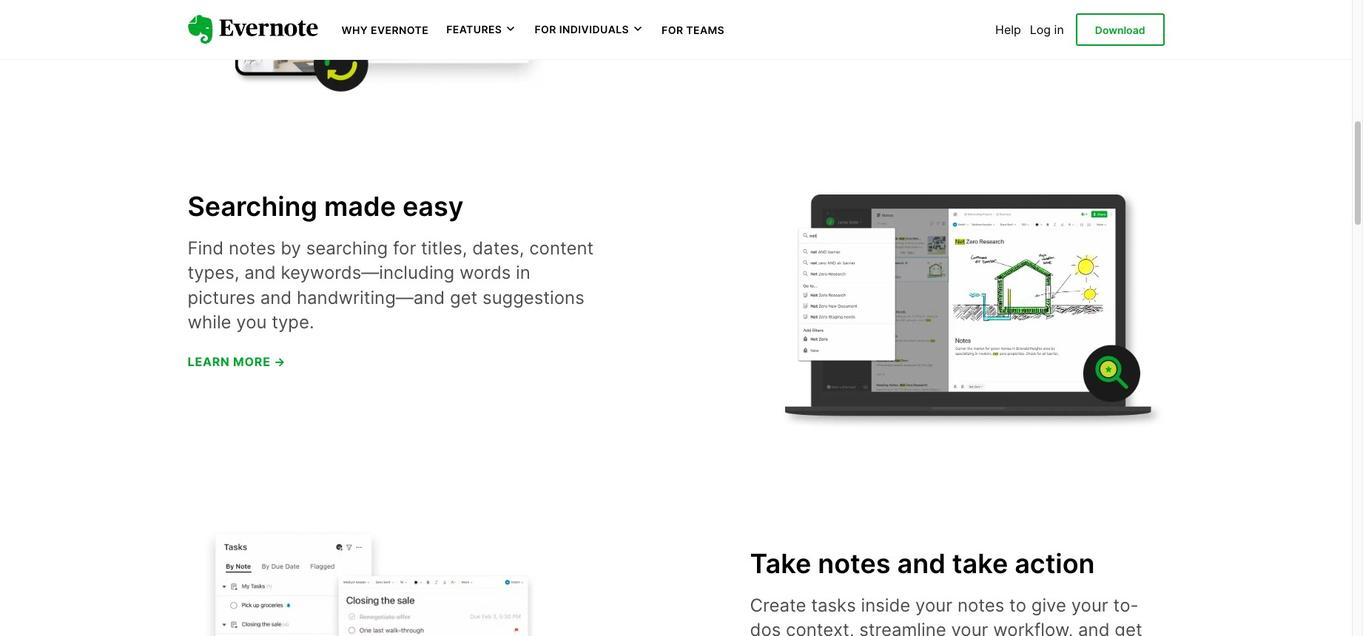 Task type: vqa. For each thing, say whether or not it's contained in the screenshot.
For related to For individuals
yes



Task type: describe. For each thing, give the bounding box(es) containing it.
evernote search feature showcase image
[[780, 190, 1165, 430]]

individuals
[[559, 23, 629, 36]]

your left "workflow,"
[[952, 620, 989, 637]]

context,
[[786, 620, 855, 637]]

create tasks inside your notes to give your to- dos context, streamline your workflow, and ge
[[750, 595, 1143, 637]]

types,
[[188, 262, 239, 284]]

learn more →
[[188, 355, 286, 369]]

more
[[233, 355, 271, 369]]

made
[[324, 190, 396, 223]]

why evernote link
[[342, 22, 429, 37]]

notes for take
[[818, 548, 891, 580]]

log in link
[[1030, 22, 1064, 37]]

easy
[[403, 190, 464, 223]]

take notes and take action
[[750, 548, 1095, 580]]

notes inside create tasks inside your notes to give your to- dos context, streamline your workflow, and ge
[[958, 595, 1005, 616]]

evernote
[[371, 24, 429, 36]]

streamline
[[860, 620, 947, 637]]

workflow,
[[994, 620, 1074, 637]]

evernote logo image
[[188, 15, 318, 44]]

content
[[529, 237, 594, 259]]

your up streamline
[[916, 595, 953, 616]]

searching
[[188, 190, 318, 223]]

learn
[[188, 355, 230, 369]]

evernote in different devices syncing data image
[[188, 0, 573, 95]]

give
[[1032, 595, 1067, 616]]

log in
[[1030, 22, 1064, 37]]

create
[[750, 595, 807, 616]]

log
[[1030, 22, 1051, 37]]

why
[[342, 24, 368, 36]]

for teams link
[[662, 22, 725, 37]]

take
[[953, 548, 1008, 580]]

why evernote
[[342, 24, 429, 36]]

help link
[[996, 22, 1021, 37]]

searching
[[306, 237, 388, 259]]

pictures
[[188, 287, 255, 309]]

features
[[447, 23, 502, 36]]



Task type: locate. For each thing, give the bounding box(es) containing it.
type.
[[272, 312, 314, 333]]

for left individuals
[[535, 23, 557, 36]]

1 vertical spatial in
[[516, 262, 531, 284]]

for
[[535, 23, 557, 36], [662, 24, 684, 36]]

0 horizontal spatial notes
[[229, 237, 276, 259]]

for for for individuals
[[535, 23, 557, 36]]

in up suggestions
[[516, 262, 531, 284]]

notes inside the find notes by searching for titles, dates, content types, and keywords—including words in pictures and handwriting—and get suggestions while you type.
[[229, 237, 276, 259]]

by
[[281, 237, 301, 259]]

titles,
[[421, 237, 467, 259]]

words
[[460, 262, 511, 284]]

and
[[244, 262, 276, 284], [260, 287, 292, 309], [898, 548, 946, 580], [1079, 620, 1110, 637]]

1 vertical spatial notes
[[818, 548, 891, 580]]

in
[[1055, 22, 1064, 37], [516, 262, 531, 284]]

0 vertical spatial in
[[1055, 22, 1064, 37]]

your
[[916, 595, 953, 616], [1072, 595, 1109, 616], [952, 620, 989, 637]]

notes up tasks
[[818, 548, 891, 580]]

inside
[[861, 595, 911, 616]]

2 horizontal spatial notes
[[958, 595, 1005, 616]]

action
[[1015, 548, 1095, 580]]

and up type.
[[260, 287, 292, 309]]

0 vertical spatial notes
[[229, 237, 276, 259]]

for for for teams
[[662, 24, 684, 36]]

notes
[[229, 237, 276, 259], [818, 548, 891, 580], [958, 595, 1005, 616]]

help
[[996, 22, 1021, 37]]

notes left the to
[[958, 595, 1005, 616]]

take
[[750, 548, 812, 580]]

you
[[236, 312, 267, 333]]

features button
[[447, 22, 517, 37]]

teams
[[686, 24, 725, 36]]

searching made easy
[[188, 190, 464, 223]]

suggestions
[[483, 287, 585, 309]]

your left to-
[[1072, 595, 1109, 616]]

2 vertical spatial notes
[[958, 595, 1005, 616]]

tasks
[[812, 595, 856, 616]]

download link
[[1076, 13, 1165, 46]]

to-
[[1114, 595, 1139, 616]]

→
[[274, 355, 286, 369]]

in inside the find notes by searching for titles, dates, content types, and keywords—including words in pictures and handwriting—and get suggestions while you type.
[[516, 262, 531, 284]]

handwriting—and
[[297, 287, 445, 309]]

while
[[188, 312, 231, 333]]

for teams
[[662, 24, 725, 36]]

download
[[1095, 24, 1146, 36]]

in right "log"
[[1055, 22, 1064, 37]]

learn more → link
[[188, 355, 286, 369]]

0 horizontal spatial in
[[516, 262, 531, 284]]

1 horizontal spatial in
[[1055, 22, 1064, 37]]

find
[[188, 237, 224, 259]]

to
[[1010, 595, 1027, 616]]

keywords—including
[[281, 262, 455, 284]]

and up 'inside'
[[898, 548, 946, 580]]

for individuals
[[535, 23, 629, 36]]

find notes by searching for titles, dates, content types, and keywords—including words in pictures and handwriting—and get suggestions while you type.
[[188, 237, 594, 333]]

and inside create tasks inside your notes to give your to- dos context, streamline your workflow, and ge
[[1079, 620, 1110, 637]]

get
[[450, 287, 478, 309]]

for left the teams
[[662, 24, 684, 36]]

notes left "by"
[[229, 237, 276, 259]]

for inside "button"
[[535, 23, 557, 36]]

dates,
[[472, 237, 524, 259]]

for
[[393, 237, 416, 259]]

0 horizontal spatial for
[[535, 23, 557, 36]]

1 horizontal spatial notes
[[818, 548, 891, 580]]

notes for find
[[229, 237, 276, 259]]

dos
[[750, 620, 781, 637]]

evernote tasks feature showcase image
[[188, 525, 573, 637]]

and up 'pictures'
[[244, 262, 276, 284]]

for individuals button
[[535, 22, 644, 37]]

and right "workflow,"
[[1079, 620, 1110, 637]]

1 horizontal spatial for
[[662, 24, 684, 36]]



